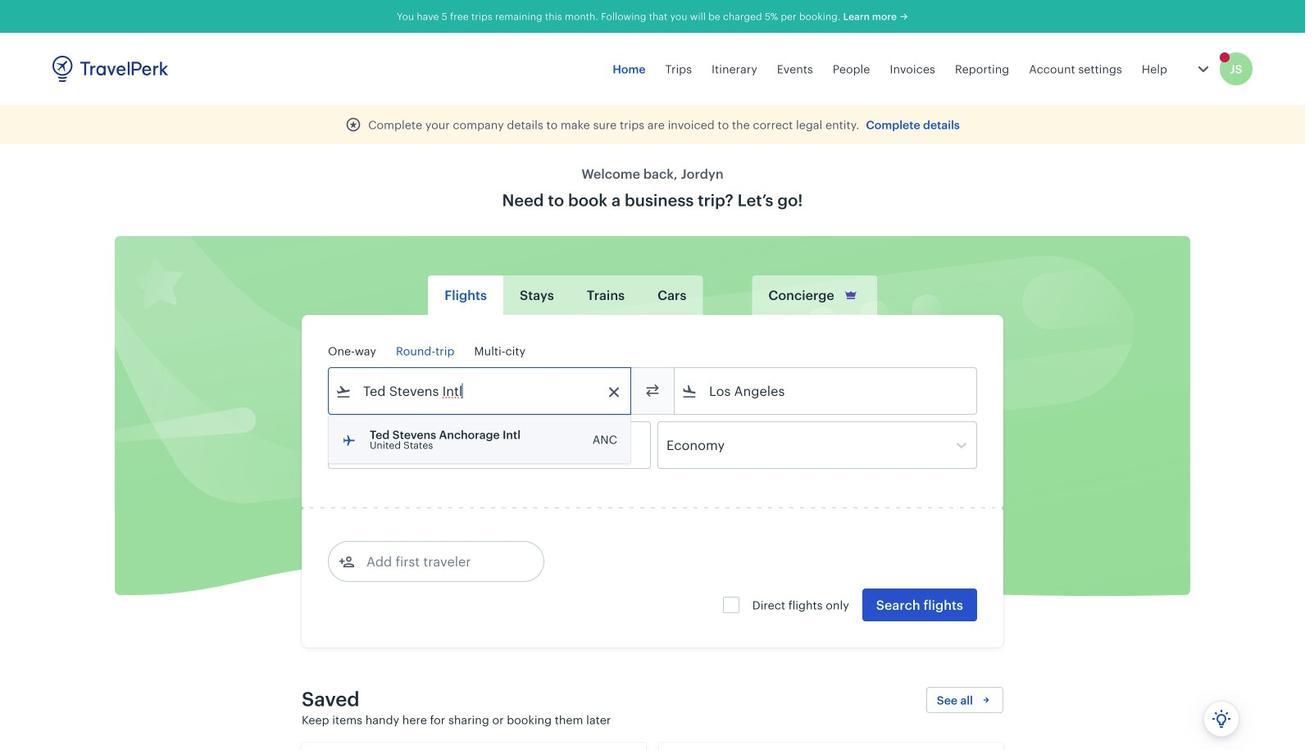 Task type: locate. For each thing, give the bounding box(es) containing it.
To search field
[[698, 378, 955, 404]]



Task type: describe. For each thing, give the bounding box(es) containing it.
Return text field
[[449, 422, 534, 468]]

Add first traveler search field
[[355, 548, 525, 575]]

From search field
[[352, 378, 609, 404]]

Depart text field
[[352, 422, 437, 468]]



